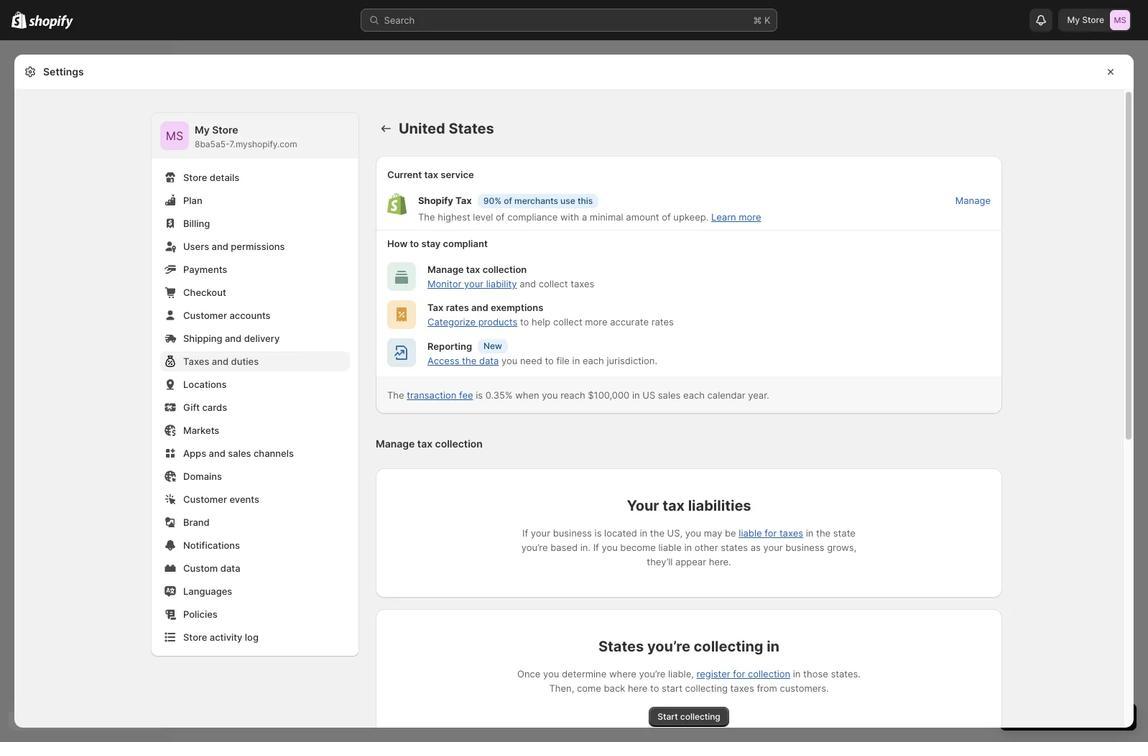 Task type: describe. For each thing, give the bounding box(es) containing it.
8ba5a5-
[[195, 139, 230, 150]]

to inside 'in those states. then, come back here to start collecting taxes from customers.'
[[651, 683, 660, 695]]

they'll
[[647, 556, 673, 568]]

start collecting
[[658, 712, 721, 723]]

details
[[210, 172, 240, 183]]

1 horizontal spatial liable
[[739, 528, 763, 539]]

new
[[484, 341, 503, 352]]

once
[[518, 669, 541, 680]]

taxes
[[183, 356, 209, 367]]

those
[[804, 669, 829, 680]]

reporting
[[428, 340, 472, 352]]

in those states. then, come back here to start collecting taxes from customers.
[[550, 669, 861, 695]]

customers.
[[780, 683, 829, 695]]

register
[[697, 669, 731, 680]]

users and permissions
[[183, 241, 285, 252]]

here
[[628, 683, 648, 695]]

customer accounts
[[183, 310, 271, 321]]

duties
[[231, 356, 259, 367]]

where
[[610, 669, 637, 680]]

then,
[[550, 683, 575, 695]]

tax for manage tax collection monitor your liability and collect taxes
[[466, 264, 481, 275]]

my store image inside shop settings menu element
[[160, 122, 189, 150]]

7.myshopify.com
[[230, 139, 297, 150]]

grows,
[[828, 542, 857, 554]]

0 vertical spatial if
[[523, 528, 529, 539]]

the transaction fee is 0.35 % when you reach $100,000 in us sales each calendar year.
[[388, 390, 770, 401]]

plan link
[[160, 191, 350, 211]]

and inside manage tax collection monitor your liability and collect taxes
[[520, 278, 536, 290]]

start
[[662, 683, 683, 695]]

0 vertical spatial rates
[[446, 302, 469, 313]]

transaction
[[407, 390, 457, 401]]

custom data
[[183, 563, 241, 574]]

come
[[577, 683, 602, 695]]

brand link
[[160, 513, 350, 533]]

a
[[582, 211, 588, 223]]

shipping and delivery link
[[160, 329, 350, 349]]

of right 90%
[[504, 196, 513, 206]]

users and permissions link
[[160, 237, 350, 257]]

business inside in the state you're based in. if you become liable in other states as your business grows, they'll appear here.
[[786, 542, 825, 554]]

shipping
[[183, 333, 223, 344]]

90%
[[484, 196, 502, 206]]

0.35
[[486, 390, 505, 401]]

in inside 'in those states. then, come back here to start collecting taxes from customers.'
[[794, 669, 801, 680]]

1 horizontal spatial the
[[651, 528, 665, 539]]

0 vertical spatial each
[[583, 355, 605, 367]]

settings
[[43, 65, 84, 78]]

this
[[578, 196, 593, 206]]

united states
[[399, 120, 494, 137]]

markets
[[183, 425, 220, 436]]

exemptions
[[491, 302, 544, 313]]

once you determine where you're liable, register for collection
[[518, 669, 791, 680]]

more inside tax rates and exemptions categorize products to help collect more accurate rates
[[585, 316, 608, 328]]

start collecting button
[[649, 707, 730, 728]]

your inside in the state you're based in. if you become liable in other states as your business grows, they'll appear here.
[[764, 542, 783, 554]]

file
[[557, 355, 570, 367]]

from
[[757, 683, 778, 695]]

to left file in the left top of the page
[[545, 355, 554, 367]]

billing
[[183, 218, 210, 229]]

1 vertical spatial rates
[[652, 316, 674, 328]]

tax for current tax service
[[424, 169, 439, 180]]

languages
[[183, 586, 232, 597]]

accurate
[[611, 316, 649, 328]]

log
[[245, 632, 259, 643]]

payments link
[[160, 260, 350, 280]]

customer events link
[[160, 490, 350, 510]]

1 horizontal spatial states
[[599, 638, 644, 656]]

start
[[658, 712, 678, 723]]

checkout
[[183, 287, 226, 298]]

shop settings menu element
[[152, 113, 359, 656]]

become
[[621, 542, 656, 554]]

collection for manage tax collection
[[435, 438, 483, 450]]

learn more link
[[712, 211, 762, 223]]

customer accounts link
[[160, 306, 350, 326]]

customer for customer accounts
[[183, 310, 227, 321]]

liability
[[487, 278, 517, 290]]

my for my store
[[1068, 14, 1081, 25]]

in right file in the left top of the page
[[573, 355, 580, 367]]

data inside shop settings menu element
[[221, 563, 241, 574]]

learn
[[712, 211, 737, 223]]

your inside manage tax collection monitor your liability and collect taxes
[[464, 278, 484, 290]]

you inside in the state you're based in. if you become liable in other states as your business grows, they'll appear here.
[[602, 542, 618, 554]]

brand
[[183, 517, 210, 528]]

states
[[721, 542, 748, 554]]

compliant
[[443, 238, 488, 249]]

manage tax collection
[[376, 438, 483, 450]]

stay
[[422, 238, 441, 249]]

90% of merchants use this
[[484, 196, 593, 206]]

jurisdiction.
[[607, 355, 658, 367]]

the for need
[[462, 355, 477, 367]]

store activity log
[[183, 632, 259, 643]]

apps and sales channels
[[183, 448, 294, 459]]

the for the highest level of compliance with a minimal amount of upkeep. learn more
[[418, 211, 435, 223]]

and for sales
[[209, 448, 226, 459]]

be
[[725, 528, 737, 539]]

fee
[[459, 390, 473, 401]]

upkeep.
[[674, 211, 709, 223]]

$100,000
[[588, 390, 630, 401]]

1 vertical spatial taxes
[[780, 528, 804, 539]]

domains link
[[160, 467, 350, 487]]

liable,
[[669, 669, 694, 680]]

if your business is located in the us, you may be liable for taxes
[[523, 528, 804, 539]]

liabilities
[[689, 498, 752, 515]]

0 vertical spatial my store image
[[1111, 10, 1131, 30]]

0 horizontal spatial business
[[553, 528, 592, 539]]

in.
[[581, 542, 591, 554]]

and inside tax rates and exemptions categorize products to help collect more accurate rates
[[472, 302, 489, 313]]

tax inside tax rates and exemptions categorize products to help collect more accurate rates
[[428, 302, 444, 313]]

appear
[[676, 556, 707, 568]]

cards
[[202, 402, 227, 413]]

monitor
[[428, 278, 462, 290]]

state
[[834, 528, 856, 539]]

and for delivery
[[225, 333, 242, 344]]

to left stay
[[410, 238, 419, 249]]

0 horizontal spatial for
[[734, 669, 746, 680]]

compliance
[[508, 211, 558, 223]]

located
[[605, 528, 638, 539]]



Task type: locate. For each thing, give the bounding box(es) containing it.
0 horizontal spatial if
[[523, 528, 529, 539]]

categorize
[[428, 316, 476, 328]]

dialog
[[1140, 55, 1149, 728]]

may
[[704, 528, 723, 539]]

each left calendar
[[684, 390, 705, 401]]

1 vertical spatial collection
[[435, 438, 483, 450]]

monitor your liability link
[[428, 278, 517, 290]]

my store image right my store
[[1111, 10, 1131, 30]]

in up appear
[[685, 542, 692, 554]]

0 horizontal spatial taxes
[[571, 278, 595, 290]]

2 horizontal spatial taxes
[[780, 528, 804, 539]]

taxes and duties link
[[160, 352, 350, 372]]

0 vertical spatial more
[[739, 211, 762, 223]]

in left us
[[633, 390, 640, 401]]

you right us,
[[686, 528, 702, 539]]

payments
[[183, 264, 227, 275]]

and up categorize products link
[[472, 302, 489, 313]]

rates right accurate
[[652, 316, 674, 328]]

1 horizontal spatial if
[[594, 542, 599, 554]]

0 horizontal spatial tax
[[428, 302, 444, 313]]

how to stay compliant
[[388, 238, 488, 249]]

0 horizontal spatial data
[[221, 563, 241, 574]]

the left state
[[817, 528, 831, 539]]

1 horizontal spatial is
[[595, 528, 602, 539]]

2 customer from the top
[[183, 494, 227, 505]]

1 horizontal spatial data
[[479, 355, 499, 367]]

0 horizontal spatial states
[[449, 120, 494, 137]]

tax
[[456, 195, 472, 206], [428, 302, 444, 313]]

activity
[[210, 632, 243, 643]]

shopify
[[418, 195, 454, 206]]

the for based
[[817, 528, 831, 539]]

collection down fee
[[435, 438, 483, 450]]

in up register for collection link
[[767, 638, 780, 656]]

2 vertical spatial collection
[[748, 669, 791, 680]]

in up become
[[640, 528, 648, 539]]

taxes down register for collection link
[[731, 683, 755, 695]]

locations link
[[160, 375, 350, 395]]

tax up us,
[[663, 498, 685, 515]]

0 horizontal spatial your
[[464, 278, 484, 290]]

1 vertical spatial you're
[[648, 638, 691, 656]]

and right apps on the bottom
[[209, 448, 226, 459]]

tax up monitor your liability link
[[466, 264, 481, 275]]

you're up here
[[640, 669, 666, 680]]

2 horizontal spatial manage
[[956, 195, 991, 206]]

permissions
[[231, 241, 285, 252]]

liable inside in the state you're based in. if you become liable in other states as your business grows, they'll appear here.
[[659, 542, 682, 554]]

notifications link
[[160, 536, 350, 556]]

2 vertical spatial manage
[[376, 438, 415, 450]]

the
[[418, 211, 435, 223], [388, 390, 404, 401]]

in up the 'customers.'
[[794, 669, 801, 680]]

0 vertical spatial you're
[[522, 542, 548, 554]]

merchants
[[515, 196, 559, 206]]

1 horizontal spatial rates
[[652, 316, 674, 328]]

1 horizontal spatial business
[[786, 542, 825, 554]]

delivery
[[244, 333, 280, 344]]

shipping and delivery
[[183, 333, 280, 344]]

you're up liable,
[[648, 638, 691, 656]]

1 vertical spatial sales
[[228, 448, 251, 459]]

0 vertical spatial the
[[418, 211, 435, 223]]

taxes inside manage tax collection monitor your liability and collect taxes
[[571, 278, 595, 290]]

1 vertical spatial is
[[595, 528, 602, 539]]

1 vertical spatial data
[[221, 563, 241, 574]]

1 horizontal spatial sales
[[658, 390, 681, 401]]

and for duties
[[212, 356, 229, 367]]

current tax service
[[388, 169, 474, 180]]

checkout link
[[160, 283, 350, 303]]

tax for your tax liabilities
[[663, 498, 685, 515]]

0 horizontal spatial manage
[[376, 438, 415, 450]]

1 horizontal spatial each
[[684, 390, 705, 401]]

collecting inside button
[[681, 712, 721, 723]]

if
[[523, 528, 529, 539], [594, 542, 599, 554]]

manage for manage
[[956, 195, 991, 206]]

shopify image
[[12, 11, 27, 29]]

gift cards
[[183, 402, 227, 413]]

rates up "categorize"
[[446, 302, 469, 313]]

customer events
[[183, 494, 260, 505]]

of right level
[[496, 211, 505, 223]]

taxes up tax rates and exemptions categorize products to help collect more accurate rates
[[571, 278, 595, 290]]

tax inside manage tax collection monitor your liability and collect taxes
[[466, 264, 481, 275]]

collect inside tax rates and exemptions categorize products to help collect more accurate rates
[[554, 316, 583, 328]]

back
[[604, 683, 626, 695]]

1 horizontal spatial my
[[1068, 14, 1081, 25]]

2 horizontal spatial your
[[764, 542, 783, 554]]

1 horizontal spatial tax
[[456, 195, 472, 206]]

tax for manage tax collection
[[418, 438, 433, 450]]

collection up liability
[[483, 264, 527, 275]]

liable for taxes link
[[739, 528, 804, 539]]

reach
[[561, 390, 586, 401]]

my
[[1068, 14, 1081, 25], [195, 124, 210, 136]]

in left state
[[806, 528, 814, 539]]

0 horizontal spatial sales
[[228, 448, 251, 459]]

sales right us
[[658, 390, 681, 401]]

data down new
[[479, 355, 499, 367]]

liable
[[739, 528, 763, 539], [659, 542, 682, 554]]

0 vertical spatial collection
[[483, 264, 527, 275]]

minimal
[[590, 211, 624, 223]]

0 horizontal spatial is
[[476, 390, 483, 401]]

0 vertical spatial business
[[553, 528, 592, 539]]

customer inside customer accounts link
[[183, 310, 227, 321]]

plan
[[183, 195, 203, 206]]

0 vertical spatial taxes
[[571, 278, 595, 290]]

sales down the markets "link"
[[228, 448, 251, 459]]

the highest level of compliance with a minimal amount of upkeep. learn more
[[418, 211, 762, 223]]

sales inside shop settings menu element
[[228, 448, 251, 459]]

collect right help
[[554, 316, 583, 328]]

you left need
[[502, 355, 518, 367]]

1 horizontal spatial manage
[[428, 264, 464, 275]]

store details link
[[160, 168, 350, 188]]

for right be at the right
[[765, 528, 777, 539]]

0 vertical spatial for
[[765, 528, 777, 539]]

states you're collecting in
[[599, 638, 780, 656]]

and for permissions
[[212, 241, 229, 252]]

to inside tax rates and exemptions categorize products to help collect more accurate rates
[[520, 316, 529, 328]]

you up then,
[[544, 669, 560, 680]]

collection
[[483, 264, 527, 275], [435, 438, 483, 450], [748, 669, 791, 680]]

shopify image
[[29, 15, 74, 29]]

collection for manage tax collection monitor your liability and collect taxes
[[483, 264, 527, 275]]

collect up tax rates and exemptions categorize products to help collect more accurate rates
[[539, 278, 568, 290]]

1 horizontal spatial for
[[765, 528, 777, 539]]

1 vertical spatial states
[[599, 638, 644, 656]]

to down once you determine where you're liable, register for collection
[[651, 683, 660, 695]]

to down 'exemptions'
[[520, 316, 529, 328]]

taxes left state
[[780, 528, 804, 539]]

0 vertical spatial is
[[476, 390, 483, 401]]

0 vertical spatial manage
[[956, 195, 991, 206]]

for
[[765, 528, 777, 539], [734, 669, 746, 680]]

taxes inside 'in those states. then, come back here to start collecting taxes from customers.'
[[731, 683, 755, 695]]

0 vertical spatial sales
[[658, 390, 681, 401]]

and
[[212, 241, 229, 252], [520, 278, 536, 290], [472, 302, 489, 313], [225, 333, 242, 344], [212, 356, 229, 367], [209, 448, 226, 459]]

search
[[384, 14, 415, 26]]

more left accurate
[[585, 316, 608, 328]]

1 vertical spatial each
[[684, 390, 705, 401]]

for right register
[[734, 669, 746, 680]]

manage for manage tax collection
[[376, 438, 415, 450]]

customer down checkout
[[183, 310, 227, 321]]

notifications
[[183, 540, 240, 551]]

of right "amount"
[[662, 211, 671, 223]]

business
[[553, 528, 592, 539], [786, 542, 825, 554]]

you're inside in the state you're based in. if you become liable in other states as your business grows, they'll appear here.
[[522, 542, 548, 554]]

1 vertical spatial manage
[[428, 264, 464, 275]]

0 horizontal spatial more
[[585, 316, 608, 328]]

policies
[[183, 609, 218, 620]]

1 vertical spatial my store image
[[160, 122, 189, 150]]

tax down transaction
[[418, 438, 433, 450]]

0 vertical spatial tax
[[456, 195, 472, 206]]

is right fee
[[476, 390, 483, 401]]

states up service
[[449, 120, 494, 137]]

1 horizontal spatial the
[[418, 211, 435, 223]]

my store image left the 8ba5a5- in the top of the page
[[160, 122, 189, 150]]

my for my store 8ba5a5-7.myshopify.com
[[195, 124, 210, 136]]

based
[[551, 542, 578, 554]]

store inside my store 8ba5a5-7.myshopify.com
[[212, 124, 238, 136]]

the left us,
[[651, 528, 665, 539]]

1 vertical spatial my
[[195, 124, 210, 136]]

as
[[751, 542, 761, 554]]

2 vertical spatial your
[[764, 542, 783, 554]]

0 horizontal spatial rates
[[446, 302, 469, 313]]

liable up as on the right of page
[[739, 528, 763, 539]]

business up 'based'
[[553, 528, 592, 539]]

your
[[627, 498, 660, 515]]

1 horizontal spatial my store image
[[1111, 10, 1131, 30]]

1 horizontal spatial more
[[739, 211, 762, 223]]

my inside my store 8ba5a5-7.myshopify.com
[[195, 124, 210, 136]]

0 horizontal spatial each
[[583, 355, 605, 367]]

and up 'exemptions'
[[520, 278, 536, 290]]

collection inside manage tax collection monitor your liability and collect taxes
[[483, 264, 527, 275]]

my store
[[1068, 14, 1105, 25]]

0 horizontal spatial my store image
[[160, 122, 189, 150]]

rates
[[446, 302, 469, 313], [652, 316, 674, 328]]

0 horizontal spatial the
[[462, 355, 477, 367]]

the left transaction
[[388, 390, 404, 401]]

gift cards link
[[160, 398, 350, 418]]

is for located
[[595, 528, 602, 539]]

tax
[[424, 169, 439, 180], [466, 264, 481, 275], [418, 438, 433, 450], [663, 498, 685, 515]]

and right taxes
[[212, 356, 229, 367]]

access the data you need to file in each jurisdiction.
[[428, 355, 658, 367]]

1 vertical spatial liable
[[659, 542, 682, 554]]

the
[[462, 355, 477, 367], [651, 528, 665, 539], [817, 528, 831, 539]]

my store image
[[1111, 10, 1131, 30], [160, 122, 189, 150]]

1 vertical spatial for
[[734, 669, 746, 680]]

tax up "categorize"
[[428, 302, 444, 313]]

the for the transaction fee is 0.35 % when you reach $100,000 in us sales each calendar year.
[[388, 390, 404, 401]]

tax up highest
[[456, 195, 472, 206]]

1 vertical spatial tax
[[428, 302, 444, 313]]

the down shopify
[[418, 211, 435, 223]]

and down customer accounts
[[225, 333, 242, 344]]

your
[[464, 278, 484, 290], [531, 528, 551, 539], [764, 542, 783, 554]]

ms button
[[160, 122, 189, 150]]

collecting down register
[[686, 683, 728, 695]]

collection up from in the right of the page
[[748, 669, 791, 680]]

more right learn
[[739, 211, 762, 223]]

the inside in the state you're based in. if you become liable in other states as your business grows, they'll appear here.
[[817, 528, 831, 539]]

store activity log link
[[160, 628, 350, 648]]

custom
[[183, 563, 218, 574]]

you're left 'based'
[[522, 542, 548, 554]]

0 horizontal spatial liable
[[659, 542, 682, 554]]

0 horizontal spatial the
[[388, 390, 404, 401]]

0 vertical spatial liable
[[739, 528, 763, 539]]

when
[[516, 390, 540, 401]]

0 vertical spatial states
[[449, 120, 494, 137]]

manage for manage tax collection monitor your liability and collect taxes
[[428, 264, 464, 275]]

you down 'located'
[[602, 542, 618, 554]]

collect inside manage tax collection monitor your liability and collect taxes
[[539, 278, 568, 290]]

collecting right start
[[681, 712, 721, 723]]

data down notifications
[[221, 563, 241, 574]]

states
[[449, 120, 494, 137], [599, 638, 644, 656]]

0 vertical spatial customer
[[183, 310, 227, 321]]

0 vertical spatial your
[[464, 278, 484, 290]]

0 horizontal spatial my
[[195, 124, 210, 136]]

customer inside the 'customer events' link
[[183, 494, 227, 505]]

2 vertical spatial taxes
[[731, 683, 755, 695]]

0 vertical spatial collecting
[[694, 638, 764, 656]]

customer down the domains
[[183, 494, 227, 505]]

channels
[[254, 448, 294, 459]]

1 vertical spatial business
[[786, 542, 825, 554]]

apps and sales channels link
[[160, 444, 350, 464]]

1 vertical spatial the
[[388, 390, 404, 401]]

collecting up register for collection link
[[694, 638, 764, 656]]

1 vertical spatial customer
[[183, 494, 227, 505]]

1 horizontal spatial your
[[531, 528, 551, 539]]

2 vertical spatial you're
[[640, 669, 666, 680]]

1 vertical spatial if
[[594, 542, 599, 554]]

1 vertical spatial your
[[531, 528, 551, 539]]

manage inside manage tax collection monitor your liability and collect taxes
[[428, 264, 464, 275]]

0 vertical spatial collect
[[539, 278, 568, 290]]

collecting
[[694, 638, 764, 656], [686, 683, 728, 695], [681, 712, 721, 723]]

customer for customer events
[[183, 494, 227, 505]]

level
[[473, 211, 494, 223]]

business down the liable for taxes link
[[786, 542, 825, 554]]

each right file in the left top of the page
[[583, 355, 605, 367]]

determine
[[562, 669, 607, 680]]

1 customer from the top
[[183, 310, 227, 321]]

settings dialog
[[14, 55, 1135, 743]]

collecting inside 'in those states. then, come back here to start collecting taxes from customers.'
[[686, 683, 728, 695]]

data
[[479, 355, 499, 367], [221, 563, 241, 574]]

you right when
[[542, 390, 558, 401]]

tax left service
[[424, 169, 439, 180]]

taxes
[[571, 278, 595, 290], [780, 528, 804, 539], [731, 683, 755, 695]]

calendar
[[708, 390, 746, 401]]

0 vertical spatial data
[[479, 355, 499, 367]]

the down reporting
[[462, 355, 477, 367]]

states up where
[[599, 638, 644, 656]]

and right users
[[212, 241, 229, 252]]

1 vertical spatial collect
[[554, 316, 583, 328]]

1 vertical spatial collecting
[[686, 683, 728, 695]]

store
[[1083, 14, 1105, 25], [212, 124, 238, 136], [183, 172, 207, 183], [183, 632, 207, 643]]

0 vertical spatial my
[[1068, 14, 1081, 25]]

if inside in the state you're based in. if you become liable in other states as your business grows, they'll appear here.
[[594, 542, 599, 554]]

custom data link
[[160, 559, 350, 579]]

2 horizontal spatial the
[[817, 528, 831, 539]]

is left 'located'
[[595, 528, 602, 539]]

liable down us,
[[659, 542, 682, 554]]

us,
[[668, 528, 683, 539]]

is for 0.35
[[476, 390, 483, 401]]

taxes and duties
[[183, 356, 259, 367]]

help
[[532, 316, 551, 328]]

2 vertical spatial collecting
[[681, 712, 721, 723]]

1 vertical spatial more
[[585, 316, 608, 328]]

1 horizontal spatial taxes
[[731, 683, 755, 695]]



Task type: vqa. For each thing, say whether or not it's contained in the screenshot.
sales to the bottom
yes



